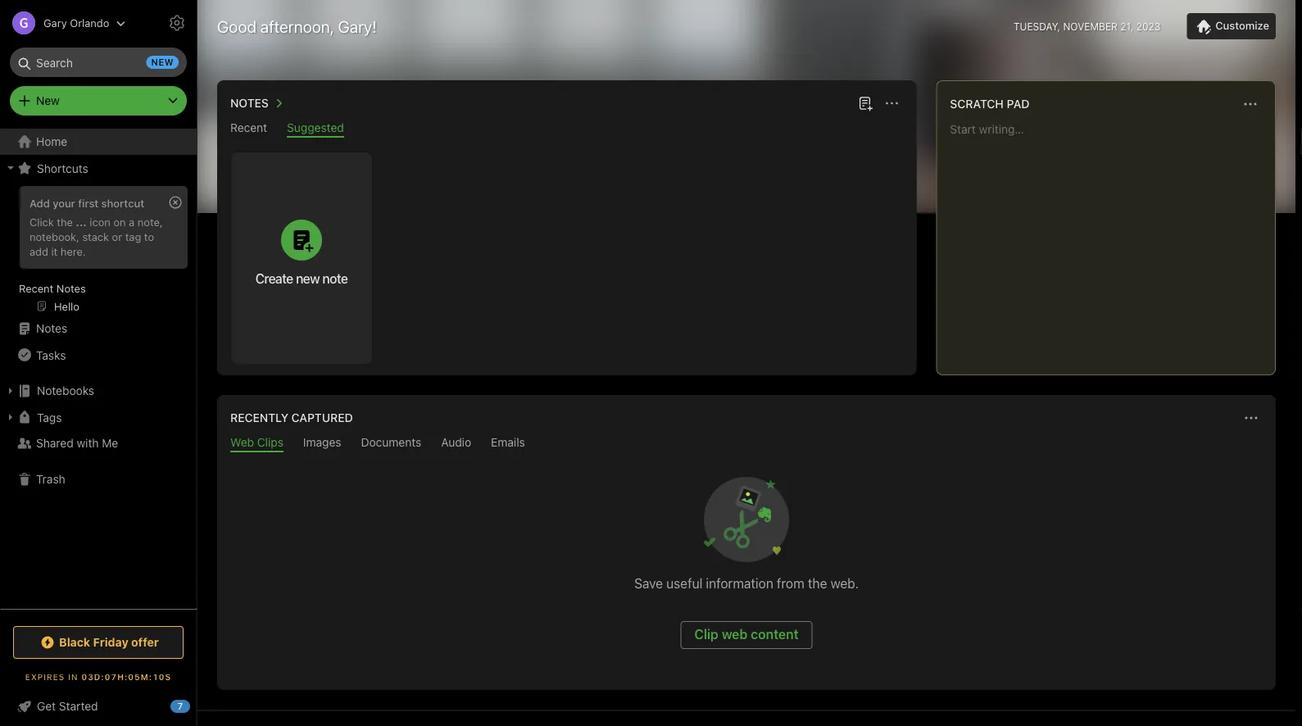 Task type: vqa. For each thing, say whether or not it's contained in the screenshot.
normal
no



Task type: locate. For each thing, give the bounding box(es) containing it.
group
[[0, 181, 196, 322]]

0 horizontal spatial the
[[57, 216, 73, 228]]

settings image
[[167, 13, 187, 33]]

notebook,
[[30, 230, 79, 243]]

with
[[77, 436, 99, 450]]

0 vertical spatial new
[[151, 57, 174, 68]]

0 horizontal spatial more actions image
[[882, 93, 902, 113]]

documents
[[361, 436, 422, 449]]

recent down add
[[19, 282, 54, 294]]

1 vertical spatial more actions image
[[1242, 408, 1261, 428]]

tree
[[0, 129, 197, 608]]

...
[[76, 216, 87, 228]]

recent
[[230, 121, 267, 134], [19, 282, 54, 294]]

stack
[[82, 230, 109, 243]]

trash
[[36, 473, 65, 486]]

notes link
[[0, 316, 196, 342]]

tag
[[125, 230, 141, 243]]

recent inside tree
[[19, 282, 54, 294]]

or
[[112, 230, 122, 243]]

more actions field for scratch pad
[[1239, 93, 1262, 116]]

it
[[51, 245, 58, 257]]

0 vertical spatial the
[[57, 216, 73, 228]]

content
[[751, 627, 799, 642]]

tab list for notes
[[220, 121, 913, 138]]

documents tab
[[361, 436, 422, 452]]

recently captured
[[230, 411, 353, 425]]

web clips tab
[[230, 436, 284, 452]]

add
[[30, 197, 50, 209]]

More actions field
[[881, 92, 903, 115], [1239, 93, 1262, 116], [1240, 407, 1263, 429]]

1 horizontal spatial the
[[808, 576, 827, 591]]

expand tags image
[[4, 411, 17, 424]]

first
[[78, 197, 99, 209]]

gary!
[[338, 16, 377, 36]]

2 tab list from the top
[[220, 436, 1273, 452]]

the
[[57, 216, 73, 228], [808, 576, 827, 591]]

new left note
[[296, 270, 320, 286]]

clip web content button
[[681, 621, 813, 649]]

create new note button
[[231, 152, 372, 364]]

here.
[[61, 245, 86, 257]]

information
[[706, 576, 774, 591]]

new down settings icon in the top left of the page
[[151, 57, 174, 68]]

get started
[[37, 700, 98, 713]]

1 vertical spatial recent
[[19, 282, 54, 294]]

clips
[[257, 436, 284, 449]]

scratch pad
[[950, 97, 1030, 111]]

on
[[113, 216, 126, 228]]

suggested tab
[[287, 121, 344, 138]]

group inside tree
[[0, 181, 196, 322]]

group containing add your first shortcut
[[0, 181, 196, 322]]

tags button
[[0, 404, 196, 430]]

recent down 'notes' button
[[230, 121, 267, 134]]

click
[[30, 216, 54, 228]]

shortcuts
[[37, 161, 88, 175]]

in
[[68, 672, 78, 682]]

scratch pad button
[[947, 94, 1030, 114]]

more actions image
[[882, 93, 902, 113], [1242, 408, 1261, 428]]

web.
[[831, 576, 859, 591]]

tuesday,
[[1014, 20, 1061, 32]]

tab list for recently captured
[[220, 436, 1273, 452]]

recent tab
[[230, 121, 267, 138]]

0 vertical spatial more actions image
[[882, 93, 902, 113]]

0 vertical spatial notes
[[230, 96, 269, 110]]

1 vertical spatial tab list
[[220, 436, 1273, 452]]

0 horizontal spatial new
[[151, 57, 174, 68]]

shared
[[36, 436, 74, 450]]

1 horizontal spatial recent
[[230, 121, 267, 134]]

1 vertical spatial the
[[808, 576, 827, 591]]

orlando
[[70, 17, 109, 29]]

1 horizontal spatial more actions image
[[1242, 408, 1261, 428]]

0 horizontal spatial recent
[[19, 282, 54, 294]]

notes down here.
[[56, 282, 86, 294]]

the left the ...
[[57, 216, 73, 228]]

7
[[178, 701, 183, 712]]

images
[[303, 436, 341, 449]]

friday
[[93, 636, 128, 649]]

1 vertical spatial notes
[[56, 282, 86, 294]]

black
[[59, 636, 90, 649]]

tab list
[[220, 121, 913, 138], [220, 436, 1273, 452]]

notes inside group
[[56, 282, 86, 294]]

the inside web clips tab panel
[[808, 576, 827, 591]]

note,
[[138, 216, 163, 228]]

clip web content
[[695, 627, 799, 642]]

more actions field for recently captured
[[1240, 407, 1263, 429]]

0 vertical spatial tab list
[[220, 121, 913, 138]]

audio tab
[[441, 436, 471, 452]]

notebooks link
[[0, 378, 196, 404]]

suggested
[[287, 121, 344, 134]]

1 tab list from the top
[[220, 121, 913, 138]]

new
[[151, 57, 174, 68], [296, 270, 320, 286]]

notes button
[[227, 93, 288, 113]]

notes up recent "tab"
[[230, 96, 269, 110]]

notes
[[230, 96, 269, 110], [56, 282, 86, 294], [36, 322, 67, 335]]

offer
[[131, 636, 159, 649]]

notes up tasks
[[36, 322, 67, 335]]

tab list containing web clips
[[220, 436, 1273, 452]]

gary orlando
[[43, 17, 109, 29]]

1 vertical spatial new
[[296, 270, 320, 286]]

1 horizontal spatial new
[[296, 270, 320, 286]]

pad
[[1007, 97, 1030, 111]]

more actions image
[[1241, 94, 1261, 114]]

suggested tab panel
[[217, 138, 917, 375]]

0 vertical spatial recent
[[230, 121, 267, 134]]

audio
[[441, 436, 471, 449]]

tab list containing recent
[[220, 121, 913, 138]]

emails tab
[[491, 436, 525, 452]]

the right from
[[808, 576, 827, 591]]

notebooks
[[37, 384, 94, 398]]

a
[[129, 216, 135, 228]]

home link
[[0, 129, 197, 155]]



Task type: describe. For each thing, give the bounding box(es) containing it.
trash link
[[0, 466, 196, 493]]

click to collapse image
[[191, 696, 203, 716]]

shortcuts button
[[0, 155, 196, 181]]

good
[[217, 16, 257, 36]]

me
[[102, 436, 118, 450]]

tasks button
[[0, 342, 196, 368]]

recent for recent
[[230, 121, 267, 134]]

web clips tab panel
[[217, 452, 1276, 690]]

shortcut
[[101, 197, 144, 209]]

captured
[[292, 411, 353, 425]]

expand notebooks image
[[4, 384, 17, 398]]

notes inside button
[[230, 96, 269, 110]]

Account field
[[0, 7, 126, 39]]

to
[[144, 230, 154, 243]]

save
[[634, 576, 663, 591]]

save useful information from the web.
[[634, 576, 859, 591]]

expires
[[25, 672, 65, 682]]

images tab
[[303, 436, 341, 452]]

customize button
[[1187, 13, 1276, 39]]

useful
[[666, 576, 703, 591]]

create
[[255, 270, 293, 286]]

new inside "button"
[[296, 270, 320, 286]]

icon on a note, notebook, stack or tag to add it here.
[[30, 216, 163, 257]]

your
[[53, 197, 75, 209]]

add
[[30, 245, 48, 257]]

the inside group
[[57, 216, 73, 228]]

add your first shortcut
[[30, 197, 144, 209]]

get
[[37, 700, 56, 713]]

afternoon,
[[260, 16, 334, 36]]

tuesday, november 21, 2023
[[1014, 20, 1161, 32]]

Help and Learning task checklist field
[[0, 693, 197, 720]]

web clips
[[230, 436, 284, 449]]

gary
[[43, 17, 67, 29]]

03d:07h:05m:10s
[[81, 672, 171, 682]]

scratch
[[950, 97, 1004, 111]]

from
[[777, 576, 805, 591]]

web
[[722, 627, 748, 642]]

icon
[[90, 216, 111, 228]]

2 vertical spatial notes
[[36, 322, 67, 335]]

recent for recent notes
[[19, 282, 54, 294]]

black friday offer
[[59, 636, 159, 649]]

new
[[36, 94, 60, 107]]

21,
[[1121, 20, 1134, 32]]

customize
[[1216, 19, 1270, 32]]

shared with me link
[[0, 430, 196, 457]]

create new note
[[255, 270, 348, 286]]

home
[[36, 135, 67, 148]]

new inside search box
[[151, 57, 174, 68]]

click the ...
[[30, 216, 87, 228]]

new search field
[[21, 48, 179, 77]]

shared with me
[[36, 436, 118, 450]]

Start writing… text field
[[950, 122, 1274, 361]]

recent notes
[[19, 282, 86, 294]]

clip
[[695, 627, 719, 642]]

new button
[[10, 86, 187, 116]]

2023
[[1137, 20, 1161, 32]]

Search text field
[[21, 48, 175, 77]]

november
[[1063, 20, 1118, 32]]

black friday offer button
[[13, 626, 184, 659]]

tasks
[[36, 348, 66, 362]]

tree containing home
[[0, 129, 197, 608]]

recently captured button
[[227, 408, 353, 428]]

started
[[59, 700, 98, 713]]

web
[[230, 436, 254, 449]]

tags
[[37, 410, 62, 424]]

note
[[322, 270, 348, 286]]

expires in 03d:07h:05m:10s
[[25, 672, 171, 682]]

more actions image inside field
[[1242, 408, 1261, 428]]

emails
[[491, 436, 525, 449]]

good afternoon, gary!
[[217, 16, 377, 36]]

recently
[[230, 411, 289, 425]]



